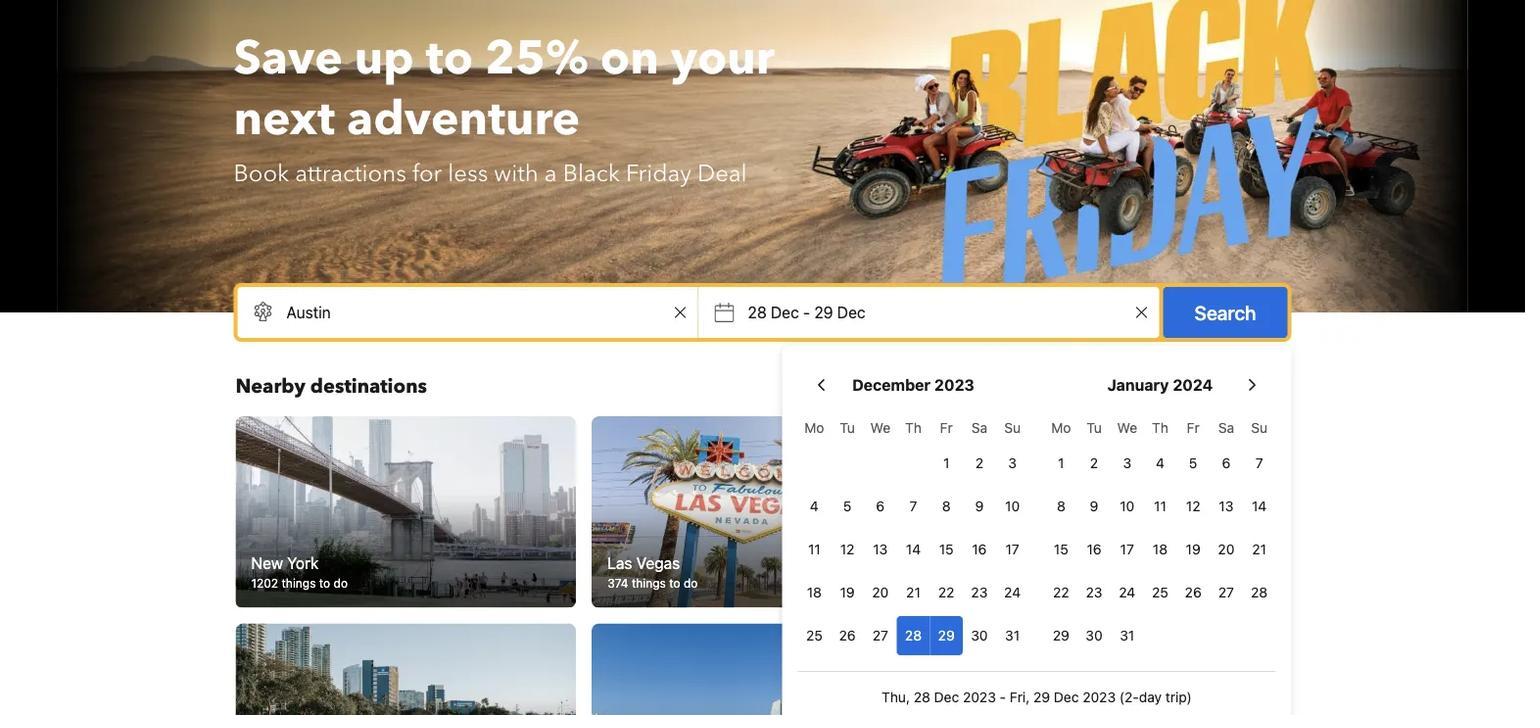 Task type: vqa. For each thing, say whether or not it's contained in the screenshot.
Black Friday Deals New memories are just a deal away
no



Task type: locate. For each thing, give the bounding box(es) containing it.
2 24 from the left
[[1119, 585, 1136, 601]]

25 for 25 checkbox
[[807, 628, 823, 644]]

0 horizontal spatial 10
[[1006, 498, 1020, 515]]

2
[[976, 455, 984, 471], [1091, 455, 1099, 471]]

15 December 2023 checkbox
[[930, 530, 963, 569]]

25 for 25 january 2024 checkbox on the bottom right
[[1153, 585, 1169, 601]]

14
[[1253, 498, 1267, 515], [906, 541, 921, 558]]

19 January 2024 checkbox
[[1177, 530, 1210, 569]]

1 22 from the left
[[939, 585, 955, 601]]

12 inside 'checkbox'
[[841, 541, 855, 558]]

1 vertical spatial 27
[[873, 628, 889, 644]]

0 vertical spatial 27
[[1219, 585, 1235, 601]]

1 for december
[[944, 455, 950, 471]]

nearby destinations
[[236, 373, 427, 400]]

14 December 2023 checkbox
[[897, 530, 930, 569]]

22 left 23 january 2024 option
[[1054, 585, 1070, 601]]

to right up
[[426, 26, 473, 91]]

friday
[[626, 157, 692, 190]]

las vegas 374 things to do
[[608, 554, 698, 591]]

13 inside 'checkbox'
[[873, 541, 888, 558]]

sa up 6 january 2024 option
[[1219, 420, 1235, 436]]

31 inside 31 option
[[1006, 628, 1020, 644]]

16 right 15 december 2023 option
[[973, 541, 987, 558]]

20 inside checkbox
[[873, 585, 889, 601]]

24 right 23 january 2024 option
[[1119, 585, 1136, 601]]

2023 right december
[[935, 376, 975, 394]]

1 23 from the left
[[972, 585, 988, 601]]

0 horizontal spatial 31
[[1006, 628, 1020, 644]]

10 inside option
[[1120, 498, 1135, 515]]

28 inside checkbox
[[1252, 585, 1268, 601]]

5
[[1190, 455, 1198, 471], [844, 498, 852, 515]]

23 for 23 january 2024 option
[[1086, 585, 1103, 601]]

1 horizontal spatial 6
[[1223, 455, 1231, 471]]

23 December 2023 checkbox
[[963, 573, 996, 613]]

1 vertical spatial 19
[[840, 585, 855, 601]]

28 January 2024 checkbox
[[1243, 573, 1276, 613]]

17 right 16 january 2024 option
[[1121, 541, 1135, 558]]

2 tu from the left
[[1087, 420, 1102, 436]]

1 left 2 january 2024 checkbox
[[1059, 455, 1065, 471]]

2 we from the left
[[1118, 420, 1138, 436]]

2 10 from the left
[[1120, 498, 1135, 515]]

17
[[1006, 541, 1020, 558], [1121, 541, 1135, 558]]

2 17 from the left
[[1121, 541, 1135, 558]]

sa
[[972, 420, 988, 436], [1219, 420, 1235, 436]]

1 horizontal spatial su
[[1252, 420, 1268, 436]]

0 vertical spatial 18
[[1153, 541, 1168, 558]]

5 inside 5 january 2024 checkbox
[[1190, 455, 1198, 471]]

to for las vegas
[[670, 577, 681, 591]]

1 horizontal spatial fr
[[1187, 420, 1200, 436]]

for
[[412, 157, 442, 190]]

2 for december 2023
[[976, 455, 984, 471]]

trip)
[[1166, 689, 1193, 706]]

0 horizontal spatial 3
[[1009, 455, 1017, 471]]

2023
[[935, 376, 975, 394], [963, 689, 997, 706], [1083, 689, 1116, 706]]

to down west
[[1023, 577, 1034, 591]]

6 right 5 january 2024 checkbox on the bottom
[[1223, 455, 1231, 471]]

2 3 from the left
[[1124, 455, 1132, 471]]

2 grid from the left
[[1045, 409, 1276, 656]]

things for york
[[282, 577, 316, 591]]

su up 3 option
[[1005, 420, 1021, 436]]

9 inside checkbox
[[1090, 498, 1099, 515]]

vegas
[[637, 554, 680, 572]]

20 right the 19 december 2023 checkbox
[[873, 585, 889, 601]]

0 vertical spatial 6
[[1223, 455, 1231, 471]]

15 for the 15 "checkbox"
[[1054, 541, 1069, 558]]

16 for 16 december 2023 checkbox
[[973, 541, 987, 558]]

4 inside 'option'
[[810, 498, 819, 515]]

1 16 from the left
[[973, 541, 987, 558]]

9
[[976, 498, 984, 515], [1090, 498, 1099, 515]]

2 30 from the left
[[1086, 628, 1103, 644]]

to inside key west 117 things to do
[[1023, 577, 1034, 591]]

1 vertical spatial 21
[[907, 585, 921, 601]]

5 January 2024 checkbox
[[1177, 444, 1210, 483]]

2 fr from the left
[[1187, 420, 1200, 436]]

thu, 28 dec 2023 - fri, 29 dec 2023 (2-day trip)
[[882, 689, 1193, 706]]

27 right 26 december 2023 option
[[873, 628, 889, 644]]

to inside "new york 1202 things to do"
[[319, 577, 330, 591]]

21 inside "option"
[[1253, 541, 1267, 558]]

20
[[1219, 541, 1235, 558], [873, 585, 889, 601]]

1 31 from the left
[[1006, 628, 1020, 644]]

18 for 18 january 2024 checkbox
[[1153, 541, 1168, 558]]

27 inside option
[[873, 628, 889, 644]]

13 left 14 checkbox
[[873, 541, 888, 558]]

do inside "new york 1202 things to do"
[[334, 577, 348, 591]]

15 January 2024 checkbox
[[1045, 530, 1078, 569]]

29 December 2023 checkbox
[[930, 616, 963, 656]]

1 horizontal spatial mo
[[1052, 420, 1072, 436]]

30 December 2023 checkbox
[[963, 616, 996, 656]]

we
[[871, 420, 891, 436], [1118, 420, 1138, 436]]

19 for the 19 december 2023 checkbox
[[840, 585, 855, 601]]

1 vertical spatial 12
[[841, 541, 855, 558]]

do right 374
[[684, 577, 698, 591]]

21 left the 22 option
[[907, 585, 921, 601]]

9 right '8 december 2023' checkbox
[[976, 498, 984, 515]]

2 23 from the left
[[1086, 585, 1103, 601]]

mo
[[805, 420, 825, 436], [1052, 420, 1072, 436]]

2 mo from the left
[[1052, 420, 1072, 436]]

do inside key west 117 things to do
[[1037, 577, 1051, 591]]

1 horizontal spatial 3
[[1124, 455, 1132, 471]]

10 right 9 january 2024 checkbox
[[1120, 498, 1135, 515]]

16 inside checkbox
[[973, 541, 987, 558]]

0 vertical spatial 11
[[1155, 498, 1167, 515]]

things inside key west 117 things to do
[[985, 577, 1019, 591]]

15 left 16 december 2023 checkbox
[[940, 541, 954, 558]]

1 fr from the left
[[941, 420, 953, 436]]

8 for '8 december 2023' checkbox
[[943, 498, 951, 515]]

2 15 from the left
[[1054, 541, 1069, 558]]

2 th from the left
[[1153, 420, 1169, 436]]

mo up 1 january 2024 "option"
[[1052, 420, 1072, 436]]

18 for 18 checkbox
[[807, 585, 822, 601]]

14 inside checkbox
[[906, 541, 921, 558]]

2 2 from the left
[[1091, 455, 1099, 471]]

1 horizontal spatial 30
[[1086, 628, 1103, 644]]

12
[[1187, 498, 1201, 515], [841, 541, 855, 558]]

16
[[973, 541, 987, 558], [1087, 541, 1102, 558]]

10 inside checkbox
[[1006, 498, 1020, 515]]

31 for 31 january 2024 option
[[1120, 628, 1135, 644]]

25 left 26 checkbox
[[1153, 585, 1169, 601]]

2 inside checkbox
[[1091, 455, 1099, 471]]

27
[[1219, 585, 1235, 601], [873, 628, 889, 644]]

21 December 2023 checkbox
[[897, 573, 930, 613]]

9 right "8" checkbox
[[1090, 498, 1099, 515]]

9 inside checkbox
[[976, 498, 984, 515]]

1202
[[251, 577, 278, 591]]

31
[[1006, 628, 1020, 644], [1120, 628, 1135, 644]]

5 left 6 option
[[844, 498, 852, 515]]

las
[[608, 554, 633, 572]]

mo up 4 december 2023 'option'
[[805, 420, 825, 436]]

27 for 27 december 2023 option
[[873, 628, 889, 644]]

0 horizontal spatial 14
[[906, 541, 921, 558]]

1 things from the left
[[282, 577, 316, 591]]

2 left 3 checkbox
[[1091, 455, 1099, 471]]

1 horizontal spatial 25
[[1153, 585, 1169, 601]]

15 inside option
[[940, 541, 954, 558]]

1 vertical spatial 7
[[910, 498, 918, 515]]

1 horizontal spatial we
[[1118, 420, 1138, 436]]

0 horizontal spatial tu
[[840, 420, 855, 436]]

2 right 1 december 2023 checkbox
[[976, 455, 984, 471]]

1 horizontal spatial 9
[[1090, 498, 1099, 515]]

1 we from the left
[[871, 420, 891, 436]]

0 horizontal spatial grid
[[798, 409, 1030, 656]]

2 22 from the left
[[1054, 585, 1070, 601]]

1 vertical spatial -
[[1000, 689, 1007, 706]]

1 horizontal spatial 14
[[1253, 498, 1267, 515]]

on
[[601, 26, 659, 91]]

26 inside 26 checkbox
[[1185, 585, 1202, 601]]

2 sa from the left
[[1219, 420, 1235, 436]]

fr up 1 december 2023 checkbox
[[941, 420, 953, 436]]

1 horizontal spatial sa
[[1219, 420, 1235, 436]]

th up 4 january 2024 checkbox at the bottom
[[1153, 420, 1169, 436]]

19 right 18 checkbox
[[840, 585, 855, 601]]

to inside las vegas 374 things to do
[[670, 577, 681, 591]]

2 horizontal spatial things
[[985, 577, 1019, 591]]

1 sa from the left
[[972, 420, 988, 436]]

11 inside 'option'
[[809, 541, 821, 558]]

3 January 2024 checkbox
[[1111, 444, 1144, 483]]

0 horizontal spatial 9
[[976, 498, 984, 515]]

0 horizontal spatial we
[[871, 420, 891, 436]]

1 vertical spatial 4
[[810, 498, 819, 515]]

1 8 from the left
[[943, 498, 951, 515]]

26
[[1185, 585, 1202, 601], [839, 628, 856, 644]]

374
[[608, 577, 629, 591]]

1 horizontal spatial 2
[[1091, 455, 1099, 471]]

19 inside option
[[1186, 541, 1201, 558]]

1 24 from the left
[[1005, 585, 1021, 601]]

new orleans image
[[948, 624, 1289, 715]]

0 horizontal spatial 11
[[809, 541, 821, 558]]

16 right the 15 "checkbox"
[[1087, 541, 1102, 558]]

th for december
[[906, 420, 922, 436]]

1 horizontal spatial 20
[[1219, 541, 1235, 558]]

1 3 from the left
[[1009, 455, 1017, 471]]

20 for the 20 checkbox
[[873, 585, 889, 601]]

15 inside "checkbox"
[[1054, 541, 1069, 558]]

11 left 12 'checkbox'
[[809, 541, 821, 558]]

1 horizontal spatial 24
[[1119, 585, 1136, 601]]

1 15 from the left
[[940, 541, 954, 558]]

0 vertical spatial 26
[[1185, 585, 1202, 601]]

2 9 from the left
[[1090, 498, 1099, 515]]

16 January 2024 checkbox
[[1078, 530, 1111, 569]]

4
[[1156, 455, 1165, 471], [810, 498, 819, 515]]

31 right the 30 december 2023 "option"
[[1006, 628, 1020, 644]]

su up 7 checkbox
[[1252, 420, 1268, 436]]

24 inside checkbox
[[1005, 585, 1021, 601]]

things for vegas
[[632, 577, 666, 591]]

0 horizontal spatial do
[[334, 577, 348, 591]]

1 do from the left
[[334, 577, 348, 591]]

24 for 24 option
[[1119, 585, 1136, 601]]

0 horizontal spatial sa
[[972, 420, 988, 436]]

0 vertical spatial 5
[[1190, 455, 1198, 471]]

fr up 5 january 2024 checkbox on the bottom
[[1187, 420, 1200, 436]]

things inside "new york 1202 things to do"
[[282, 577, 316, 591]]

grid for january
[[1045, 409, 1276, 656]]

22 inside option
[[1054, 585, 1070, 601]]

your
[[671, 26, 775, 91]]

1 horizontal spatial do
[[684, 577, 698, 591]]

11 for 11 december 2023 'option'
[[809, 541, 821, 558]]

31 right 30 january 2024 checkbox
[[1120, 628, 1135, 644]]

1 1 from the left
[[944, 455, 950, 471]]

1 vertical spatial 25
[[807, 628, 823, 644]]

0 horizontal spatial 2
[[976, 455, 984, 471]]

31 for 31 option
[[1006, 628, 1020, 644]]

1 30 from the left
[[971, 628, 988, 644]]

27 right 26 checkbox
[[1219, 585, 1235, 601]]

0 horizontal spatial 25
[[807, 628, 823, 644]]

to for new york
[[319, 577, 330, 591]]

30 inside "option"
[[971, 628, 988, 644]]

1 vertical spatial 20
[[873, 585, 889, 601]]

21 inside option
[[907, 585, 921, 601]]

1 vertical spatial 18
[[807, 585, 822, 601]]

1 9 from the left
[[976, 498, 984, 515]]

things down york
[[282, 577, 316, 591]]

22
[[939, 585, 955, 601], [1054, 585, 1070, 601]]

0 horizontal spatial su
[[1005, 420, 1021, 436]]

2 inside option
[[976, 455, 984, 471]]

1 horizontal spatial 27
[[1219, 585, 1235, 601]]

29
[[815, 303, 834, 322], [939, 628, 955, 644], [1053, 628, 1070, 644], [1034, 689, 1051, 706]]

1 horizontal spatial 8
[[1057, 498, 1066, 515]]

things inside las vegas 374 things to do
[[632, 577, 666, 591]]

4 January 2024 checkbox
[[1144, 444, 1177, 483]]

fr for 2024
[[1187, 420, 1200, 436]]

things
[[282, 577, 316, 591], [632, 577, 666, 591], [985, 577, 1019, 591]]

sa up 2 december 2023 option in the right of the page
[[972, 420, 988, 436]]

8 right 7 december 2023 checkbox on the bottom of page
[[943, 498, 951, 515]]

29 inside "checkbox"
[[1053, 628, 1070, 644]]

24 down west
[[1005, 585, 1021, 601]]

1 inside 1 december 2023 checkbox
[[944, 455, 950, 471]]

to
[[426, 26, 473, 91], [319, 577, 330, 591], [670, 577, 681, 591], [1023, 577, 1034, 591]]

23 left 24 option
[[1086, 585, 1103, 601]]

18 December 2023 checkbox
[[798, 573, 831, 613]]

up
[[355, 26, 414, 91]]

las vegas image
[[592, 417, 933, 608]]

7 right 6 option
[[910, 498, 918, 515]]

14 right 13 january 2024 "checkbox"
[[1253, 498, 1267, 515]]

1 inside 1 january 2024 "option"
[[1059, 455, 1065, 471]]

25
[[1153, 585, 1169, 601], [807, 628, 823, 644]]

1 grid from the left
[[798, 409, 1030, 656]]

to for key west
[[1023, 577, 1034, 591]]

0 horizontal spatial 20
[[873, 585, 889, 601]]

1 vertical spatial 11
[[809, 541, 821, 558]]

black
[[563, 157, 620, 190]]

destinations
[[311, 373, 427, 400]]

1 vertical spatial 14
[[906, 541, 921, 558]]

nearby
[[236, 373, 306, 400]]

we for december
[[871, 420, 891, 436]]

0 horizontal spatial 15
[[940, 541, 954, 558]]

26 right 25 checkbox
[[839, 628, 856, 644]]

17 January 2024 checkbox
[[1111, 530, 1144, 569]]

su
[[1005, 420, 1021, 436], [1252, 420, 1268, 436]]

6 December 2023 checkbox
[[864, 487, 897, 526]]

21 January 2024 checkbox
[[1243, 530, 1276, 569]]

fri,
[[1010, 689, 1030, 706]]

0 vertical spatial 20
[[1219, 541, 1235, 558]]

0 horizontal spatial fr
[[941, 420, 953, 436]]

2 things from the left
[[632, 577, 666, 591]]

2 for january 2024
[[1091, 455, 1099, 471]]

0 horizontal spatial th
[[906, 420, 922, 436]]

january
[[1108, 376, 1170, 394]]

1 horizontal spatial 12
[[1187, 498, 1201, 515]]

0 horizontal spatial 5
[[844, 498, 852, 515]]

10 right the 9 december 2023 checkbox
[[1006, 498, 1020, 515]]

17 December 2023 checkbox
[[996, 530, 1030, 569]]

14 right 13 december 2023 'checkbox'
[[906, 541, 921, 558]]

19
[[1186, 541, 1201, 558], [840, 585, 855, 601]]

1 tu from the left
[[840, 420, 855, 436]]

3 things from the left
[[985, 577, 1019, 591]]

0 horizontal spatial 6
[[877, 498, 885, 515]]

0 horizontal spatial 22
[[939, 585, 955, 601]]

24 inside option
[[1119, 585, 1136, 601]]

1 horizontal spatial 22
[[1054, 585, 1070, 601]]

0 horizontal spatial 23
[[972, 585, 988, 601]]

4 right 3 checkbox
[[1156, 455, 1165, 471]]

tu up 2 january 2024 checkbox
[[1087, 420, 1102, 436]]

12 right '11' checkbox
[[1187, 498, 1201, 515]]

18 right 17 january 2024 option
[[1153, 541, 1168, 558]]

12 right 11 december 2023 'option'
[[841, 541, 855, 558]]

4 for 4 january 2024 checkbox at the bottom
[[1156, 455, 1165, 471]]

13
[[1220, 498, 1234, 515], [873, 541, 888, 558]]

14 January 2024 checkbox
[[1243, 487, 1276, 526]]

26 December 2023 checkbox
[[831, 616, 864, 656]]

26 for 26 december 2023 option
[[839, 628, 856, 644]]

to inside save up to 25% on your next adventure book attractions for less with a black friday deal
[[426, 26, 473, 91]]

do
[[334, 577, 348, 591], [684, 577, 698, 591], [1037, 577, 1051, 591]]

1 left 2 december 2023 option in the right of the page
[[944, 455, 950, 471]]

5 for 5 january 2024 checkbox on the bottom
[[1190, 455, 1198, 471]]

1 horizontal spatial things
[[632, 577, 666, 591]]

search button
[[1164, 287, 1288, 338]]

24 for 24 december 2023 checkbox
[[1005, 585, 1021, 601]]

1 th from the left
[[906, 420, 922, 436]]

3 inside checkbox
[[1124, 455, 1132, 471]]

28
[[748, 303, 767, 322], [1252, 585, 1268, 601], [905, 628, 922, 644], [914, 689, 931, 706]]

0 horizontal spatial 4
[[810, 498, 819, 515]]

new york image
[[236, 417, 576, 608]]

8
[[943, 498, 951, 515], [1057, 498, 1066, 515]]

1 horizontal spatial 5
[[1190, 455, 1198, 471]]

0 horizontal spatial 16
[[973, 541, 987, 558]]

10
[[1006, 498, 1020, 515], [1120, 498, 1135, 515]]

0 horizontal spatial 21
[[907, 585, 921, 601]]

16 inside option
[[1087, 541, 1102, 558]]

1 2 from the left
[[976, 455, 984, 471]]

do inside las vegas 374 things to do
[[684, 577, 698, 591]]

Where are you going? search field
[[238, 287, 698, 338]]

17 right 16 december 2023 checkbox
[[1006, 541, 1020, 558]]

11 inside checkbox
[[1155, 498, 1167, 515]]

2 horizontal spatial do
[[1037, 577, 1051, 591]]

0 vertical spatial 4
[[1156, 455, 1165, 471]]

23 down key
[[972, 585, 988, 601]]

1 vertical spatial 5
[[844, 498, 852, 515]]

0 horizontal spatial 18
[[807, 585, 822, 601]]

21 right the 20 january 2024 option
[[1253, 541, 1267, 558]]

tu down december
[[840, 420, 855, 436]]

18
[[1153, 541, 1168, 558], [807, 585, 822, 601]]

8 left 9 january 2024 checkbox
[[1057, 498, 1066, 515]]

search
[[1195, 301, 1257, 324]]

8 for "8" checkbox
[[1057, 498, 1066, 515]]

0 horizontal spatial 13
[[873, 541, 888, 558]]

0 horizontal spatial 26
[[839, 628, 856, 644]]

things down west
[[985, 577, 1019, 591]]

key west image
[[948, 417, 1289, 608]]

24 January 2024 checkbox
[[1111, 573, 1144, 613]]

we down december
[[871, 420, 891, 436]]

1 horizontal spatial 18
[[1153, 541, 1168, 558]]

th
[[906, 420, 922, 436], [1153, 420, 1169, 436]]

tu
[[840, 420, 855, 436], [1087, 420, 1102, 436]]

0 horizontal spatial 8
[[943, 498, 951, 515]]

0 horizontal spatial 7
[[910, 498, 918, 515]]

19 right 18 january 2024 checkbox
[[1186, 541, 1201, 558]]

26 January 2024 checkbox
[[1177, 573, 1210, 613]]

13 inside "checkbox"
[[1220, 498, 1234, 515]]

0 horizontal spatial things
[[282, 577, 316, 591]]

14 inside option
[[1253, 498, 1267, 515]]

1 mo from the left
[[805, 420, 825, 436]]

0 horizontal spatial 1
[[944, 455, 950, 471]]

11 for '11' checkbox
[[1155, 498, 1167, 515]]

24
[[1005, 585, 1021, 601], [1119, 585, 1136, 601]]

to right 1202
[[319, 577, 330, 591]]

sa for 2024
[[1219, 420, 1235, 436]]

0 vertical spatial 19
[[1186, 541, 1201, 558]]

10 for the 10 checkbox
[[1006, 498, 1020, 515]]

2 do from the left
[[684, 577, 698, 591]]

6
[[1223, 455, 1231, 471], [877, 498, 885, 515]]

11
[[1155, 498, 1167, 515], [809, 541, 821, 558]]

3 do from the left
[[1037, 577, 1051, 591]]

0 horizontal spatial 17
[[1006, 541, 1020, 558]]

6 right 5 december 2023 checkbox
[[877, 498, 885, 515]]

22 for the 22 option
[[939, 585, 955, 601]]

do right 1202
[[334, 577, 348, 591]]

3 left 4 january 2024 checkbox at the bottom
[[1124, 455, 1132, 471]]

1 horizontal spatial 11
[[1155, 498, 1167, 515]]

2 1 from the left
[[1059, 455, 1065, 471]]

1 vertical spatial 6
[[877, 498, 885, 515]]

26 inside 26 december 2023 option
[[839, 628, 856, 644]]

30 inside checkbox
[[1086, 628, 1103, 644]]

1 horizontal spatial 31
[[1120, 628, 1135, 644]]

3
[[1009, 455, 1017, 471], [1124, 455, 1132, 471]]

13 right 12 checkbox
[[1220, 498, 1234, 515]]

1 horizontal spatial 7
[[1256, 455, 1264, 471]]

26 right 25 january 2024 checkbox on the bottom right
[[1185, 585, 1202, 601]]

attractions
[[295, 157, 407, 190]]

12 inside checkbox
[[1187, 498, 1201, 515]]

-
[[804, 303, 811, 322], [1000, 689, 1007, 706]]

25 left 26 december 2023 option
[[807, 628, 823, 644]]

0 horizontal spatial 24
[[1005, 585, 1021, 601]]

3 inside option
[[1009, 455, 1017, 471]]

20 right 19 january 2024 option
[[1219, 541, 1235, 558]]

14 for 14 january 2024 option
[[1253, 498, 1267, 515]]

13 for 13 december 2023 'checkbox'
[[873, 541, 888, 558]]

28 December 2023 checkbox
[[897, 616, 930, 656]]

7 for 7 december 2023 checkbox on the bottom of page
[[910, 498, 918, 515]]

1 for january
[[1059, 455, 1065, 471]]

1 17 from the left
[[1006, 541, 1020, 558]]

grid
[[798, 409, 1030, 656], [1045, 409, 1276, 656]]

1 su from the left
[[1005, 420, 1021, 436]]

13 December 2023 checkbox
[[864, 530, 897, 569]]

0 horizontal spatial 27
[[873, 628, 889, 644]]

30
[[971, 628, 988, 644], [1086, 628, 1103, 644]]

4 inside checkbox
[[1156, 455, 1165, 471]]

30 right 29 "checkbox"
[[1086, 628, 1103, 644]]

22 inside option
[[939, 585, 955, 601]]

30 right 29 'checkbox'
[[971, 628, 988, 644]]

key west 117 things to do
[[964, 554, 1051, 591]]

th down december 2023
[[906, 420, 922, 436]]

fr
[[941, 420, 953, 436], [1187, 420, 1200, 436]]

1 horizontal spatial 26
[[1185, 585, 1202, 601]]

4 left 5 december 2023 checkbox
[[810, 498, 819, 515]]

20 inside option
[[1219, 541, 1235, 558]]

0 horizontal spatial 12
[[841, 541, 855, 558]]

west
[[994, 554, 1030, 572]]

5 inside 5 december 2023 checkbox
[[844, 498, 852, 515]]

5 left 6 january 2024 option
[[1190, 455, 1198, 471]]

san diego image
[[236, 624, 576, 715]]

29 cell
[[930, 613, 963, 656]]

1 horizontal spatial 10
[[1120, 498, 1135, 515]]

2 31 from the left
[[1120, 628, 1135, 644]]

11 right the 10 option
[[1155, 498, 1167, 515]]

new
[[251, 554, 283, 572]]

2 16 from the left
[[1087, 541, 1102, 558]]

15 for 15 december 2023 option
[[940, 541, 954, 558]]

7
[[1256, 455, 1264, 471], [910, 498, 918, 515]]

1
[[944, 455, 950, 471], [1059, 455, 1065, 471]]

dec
[[771, 303, 799, 322], [838, 303, 866, 322], [935, 689, 960, 706], [1054, 689, 1079, 706]]

18 left the 19 december 2023 checkbox
[[807, 585, 822, 601]]

0 vertical spatial 21
[[1253, 541, 1267, 558]]

9 for 9 january 2024 checkbox
[[1090, 498, 1099, 515]]

23
[[972, 585, 988, 601], [1086, 585, 1103, 601]]

27 December 2023 checkbox
[[864, 616, 897, 656]]

7 January 2024 checkbox
[[1243, 444, 1276, 483]]

we up 3 checkbox
[[1118, 420, 1138, 436]]

to down vegas
[[670, 577, 681, 591]]

7 for 7 checkbox
[[1256, 455, 1264, 471]]

do right 24 december 2023 checkbox
[[1037, 577, 1051, 591]]

17 for 17 january 2024 option
[[1121, 541, 1135, 558]]

1 horizontal spatial th
[[1153, 420, 1169, 436]]

15
[[940, 541, 954, 558], [1054, 541, 1069, 558]]

20 for the 20 january 2024 option
[[1219, 541, 1235, 558]]

19 inside checkbox
[[840, 585, 855, 601]]

23 January 2024 checkbox
[[1078, 573, 1111, 613]]

2 su from the left
[[1252, 420, 1268, 436]]

22 left the 117
[[939, 585, 955, 601]]

less
[[448, 157, 488, 190]]

things down vegas
[[632, 577, 666, 591]]

15 left 16 january 2024 option
[[1054, 541, 1069, 558]]

1 horizontal spatial 19
[[1186, 541, 1201, 558]]

0 vertical spatial 25
[[1153, 585, 1169, 601]]

1 horizontal spatial 4
[[1156, 455, 1165, 471]]

1 vertical spatial 13
[[873, 541, 888, 558]]

21
[[1253, 541, 1267, 558], [907, 585, 921, 601]]

1 horizontal spatial 17
[[1121, 541, 1135, 558]]

117
[[964, 577, 982, 591]]

1 horizontal spatial 23
[[1086, 585, 1103, 601]]

2 8 from the left
[[1057, 498, 1066, 515]]

book
[[234, 157, 289, 190]]

31 January 2024 checkbox
[[1111, 616, 1144, 656]]

1 10 from the left
[[1006, 498, 1020, 515]]

1 horizontal spatial 16
[[1087, 541, 1102, 558]]

31 inside 31 january 2024 option
[[1120, 628, 1135, 644]]

0 vertical spatial 12
[[1187, 498, 1201, 515]]

27 inside option
[[1219, 585, 1235, 601]]

7 right 6 january 2024 option
[[1256, 455, 1264, 471]]

3 right 2 december 2023 option in the right of the page
[[1009, 455, 1017, 471]]

0 horizontal spatial mo
[[805, 420, 825, 436]]



Task type: describe. For each thing, give the bounding box(es) containing it.
20 January 2024 checkbox
[[1210, 530, 1243, 569]]

25%
[[485, 26, 589, 91]]

deal
[[698, 157, 747, 190]]

with
[[494, 157, 539, 190]]

do for west
[[1037, 577, 1051, 591]]

2023 left fri,
[[963, 689, 997, 706]]

4 December 2023 checkbox
[[798, 487, 831, 526]]

fr for 2023
[[941, 420, 953, 436]]

do for york
[[334, 577, 348, 591]]

2 January 2024 checkbox
[[1078, 444, 1111, 483]]

su for 2023
[[1005, 420, 1021, 436]]

10 January 2024 checkbox
[[1111, 487, 1144, 526]]

york
[[287, 554, 319, 572]]

19 for 19 january 2024 option
[[1186, 541, 1201, 558]]

3 for december 2023
[[1009, 455, 1017, 471]]

30 January 2024 checkbox
[[1078, 616, 1111, 656]]

7 December 2023 checkbox
[[897, 487, 930, 526]]

10 for the 10 option
[[1120, 498, 1135, 515]]

tu for january
[[1087, 420, 1102, 436]]

27 January 2024 checkbox
[[1210, 573, 1243, 613]]

9 December 2023 checkbox
[[963, 487, 996, 526]]

tu for december
[[840, 420, 855, 436]]

1 December 2023 checkbox
[[930, 444, 963, 483]]

5 for 5 december 2023 checkbox
[[844, 498, 852, 515]]

6 for 6 option
[[877, 498, 885, 515]]

1 horizontal spatial -
[[1000, 689, 1007, 706]]

january 2024
[[1108, 376, 1214, 394]]

a
[[545, 157, 557, 190]]

24 December 2023 checkbox
[[996, 573, 1030, 613]]

mo for january
[[1052, 420, 1072, 436]]

4 for 4 december 2023 'option'
[[810, 498, 819, 515]]

27 for 27 option
[[1219, 585, 1235, 601]]

17 for 17 december 2023 option
[[1006, 541, 1020, 558]]

th for january
[[1153, 420, 1169, 436]]

8 January 2024 checkbox
[[1045, 487, 1078, 526]]

28 inside 'option'
[[905, 628, 922, 644]]

21 for 21 "option"
[[1253, 541, 1267, 558]]

december
[[853, 376, 931, 394]]

8 December 2023 checkbox
[[930, 487, 963, 526]]

2024
[[1173, 376, 1214, 394]]

16 December 2023 checkbox
[[963, 530, 996, 569]]

key
[[964, 554, 990, 572]]

11 January 2024 checkbox
[[1144, 487, 1177, 526]]

13 for 13 january 2024 "checkbox"
[[1220, 498, 1234, 515]]

28 cell
[[897, 613, 930, 656]]

25 January 2024 checkbox
[[1144, 573, 1177, 613]]

29 inside 'checkbox'
[[939, 628, 955, 644]]

2023 left (2-
[[1083, 689, 1116, 706]]

0 vertical spatial -
[[804, 303, 811, 322]]

22 for 22 option
[[1054, 585, 1070, 601]]

12 January 2024 checkbox
[[1177, 487, 1210, 526]]

9 January 2024 checkbox
[[1078, 487, 1111, 526]]

12 December 2023 checkbox
[[831, 530, 864, 569]]

mo for december
[[805, 420, 825, 436]]

6 January 2024 checkbox
[[1210, 444, 1243, 483]]

we for january
[[1118, 420, 1138, 436]]

25 December 2023 checkbox
[[798, 616, 831, 656]]

next
[[234, 87, 335, 151]]

13 January 2024 checkbox
[[1210, 487, 1243, 526]]

sa for 2023
[[972, 420, 988, 436]]

things for west
[[985, 577, 1019, 591]]

thu,
[[882, 689, 910, 706]]

3 December 2023 checkbox
[[996, 444, 1030, 483]]

december 2023
[[853, 376, 975, 394]]

adventure
[[347, 87, 580, 151]]

do for vegas
[[684, 577, 698, 591]]

save
[[234, 26, 343, 91]]

3 for january 2024
[[1124, 455, 1132, 471]]

30 for the 30 december 2023 "option"
[[971, 628, 988, 644]]

11 December 2023 checkbox
[[798, 530, 831, 569]]

22 January 2024 checkbox
[[1045, 573, 1078, 613]]

9 for the 9 december 2023 checkbox
[[976, 498, 984, 515]]

19 December 2023 checkbox
[[831, 573, 864, 613]]

grid for december
[[798, 409, 1030, 656]]

14 for 14 checkbox
[[906, 541, 921, 558]]

23 for 23 option
[[972, 585, 988, 601]]

18 January 2024 checkbox
[[1144, 530, 1177, 569]]

10 December 2023 checkbox
[[996, 487, 1030, 526]]

5 December 2023 checkbox
[[831, 487, 864, 526]]

miami image
[[592, 624, 933, 715]]

(2-
[[1120, 689, 1140, 706]]

12 for 12 checkbox
[[1187, 498, 1201, 515]]

31 December 2023 checkbox
[[996, 616, 1030, 656]]

21 for 21 option
[[907, 585, 921, 601]]

new york 1202 things to do
[[251, 554, 348, 591]]

2 December 2023 checkbox
[[963, 444, 996, 483]]

29 January 2024 checkbox
[[1045, 616, 1078, 656]]

su for 2024
[[1252, 420, 1268, 436]]

day
[[1140, 689, 1162, 706]]

6 for 6 january 2024 option
[[1223, 455, 1231, 471]]

22 December 2023 checkbox
[[930, 573, 963, 613]]

save up to 25% on your next adventure book attractions for less with a black friday deal
[[234, 26, 775, 190]]

16 for 16 january 2024 option
[[1087, 541, 1102, 558]]

30 for 30 january 2024 checkbox
[[1086, 628, 1103, 644]]

1 January 2024 checkbox
[[1045, 444, 1078, 483]]

26 for 26 checkbox
[[1185, 585, 1202, 601]]

20 December 2023 checkbox
[[864, 573, 897, 613]]

28 dec - 29 dec
[[748, 303, 866, 322]]

12 for 12 'checkbox'
[[841, 541, 855, 558]]



